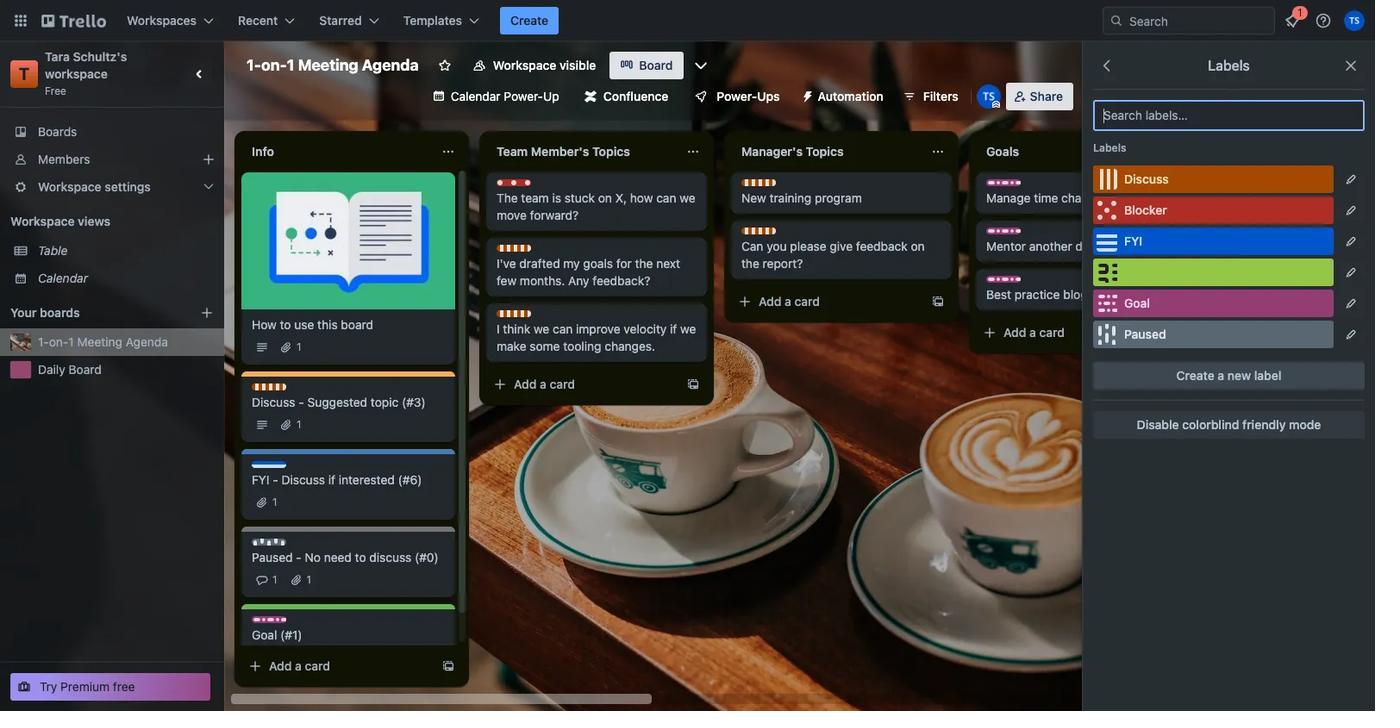Task type: locate. For each thing, give the bounding box(es) containing it.
0 horizontal spatial create from template… image
[[687, 378, 700, 392]]

fyi fyi - discuss if interested (#6)
[[252, 462, 422, 487]]

this
[[318, 317, 338, 332]]

1 vertical spatial to
[[355, 550, 366, 565]]

1 vertical spatial -
[[273, 473, 278, 487]]

1 horizontal spatial topics
[[806, 144, 844, 159]]

1 horizontal spatial if
[[670, 322, 677, 336]]

we inside blocker the team is stuck on x, how can we move forward?
[[680, 191, 696, 205]]

card for info
[[305, 659, 330, 674]]

Info text field
[[242, 138, 431, 166]]

1 power- from the left
[[504, 89, 544, 104]]

0 vertical spatial to
[[280, 317, 291, 332]]

discuss down use
[[269, 384, 308, 397]]

1 notification image
[[1283, 10, 1303, 31]]

1 down use
[[297, 341, 302, 354]]

0 horizontal spatial color: blue, title: "fyi" element
[[252, 462, 286, 474]]

color: orange, title: "discuss" element down manager's
[[742, 179, 798, 192]]

workspaces button
[[116, 7, 224, 35]]

recent
[[238, 13, 278, 28]]

0 vertical spatial 1-
[[247, 56, 261, 74]]

0 vertical spatial create from template… image
[[932, 295, 945, 309]]

color: black, title: "paused" element
[[1094, 321, 1335, 349], [252, 539, 306, 552]]

confluence
[[604, 89, 669, 104]]

a down some
[[540, 377, 547, 392]]

manage time chaos link
[[987, 190, 1187, 207]]

discuss for discuss can you please give feedback on the report?
[[759, 228, 798, 241]]

power- up manager's
[[717, 89, 758, 104]]

0 vertical spatial agenda
[[362, 56, 419, 74]]

create up workspace visible button
[[511, 13, 549, 28]]

0 vertical spatial 1-on-1 meeting agenda
[[247, 56, 419, 74]]

discuss for discuss i've drafted my goals for the next few months. any feedback?
[[514, 245, 553, 258]]

topics up x,
[[593, 144, 631, 159]]

make
[[497, 339, 527, 354]]

1 horizontal spatial agenda
[[362, 56, 419, 74]]

practice
[[1015, 287, 1061, 302]]

blocker left is
[[514, 179, 552, 192]]

1-on-1 meeting agenda inside board name text box
[[247, 56, 419, 74]]

1 vertical spatial on-
[[49, 335, 68, 349]]

0 horizontal spatial power-
[[504, 89, 544, 104]]

card down practice
[[1040, 325, 1065, 340]]

add a card button down tooling
[[487, 371, 680, 399]]

color: pink, title: "goal" element for chaos
[[987, 179, 1027, 192]]

1 horizontal spatial on
[[911, 239, 925, 254]]

0 vertical spatial board
[[640, 58, 673, 72]]

to inside paused paused - no need to discuss (#0)
[[355, 550, 366, 565]]

on
[[598, 191, 612, 205], [911, 239, 925, 254]]

1 vertical spatial color: blue, title: "fyi" element
[[252, 462, 286, 474]]

discuss inside discuss can you please give feedback on the report?
[[759, 228, 798, 241]]

workspace for workspace visible
[[493, 58, 557, 72]]

0 vertical spatial can
[[657, 191, 677, 205]]

1 horizontal spatial color: black, title: "paused" element
[[1094, 321, 1335, 349]]

time
[[1035, 191, 1059, 205]]

1 horizontal spatial on-
[[261, 56, 287, 74]]

calendar for calendar
[[38, 271, 88, 286]]

labels up search labels… text box
[[1209, 58, 1251, 73]]

sm image
[[794, 83, 818, 107]]

color: orange, title: "discuss" element up report?
[[742, 228, 798, 241]]

board
[[640, 58, 673, 72], [69, 362, 102, 377]]

improve
[[576, 322, 621, 336]]

t
[[19, 64, 30, 84]]

workspace inside popup button
[[38, 179, 101, 194]]

1 vertical spatial create from template… image
[[687, 378, 700, 392]]

1 down recent popup button
[[287, 56, 295, 74]]

x,
[[616, 191, 627, 205]]

daily
[[38, 362, 65, 377]]

0 vertical spatial color: red, title: "blocker" element
[[497, 179, 552, 192]]

create from template… image
[[932, 295, 945, 309], [687, 378, 700, 392]]

2 vertical spatial -
[[296, 550, 302, 565]]

board right daily
[[69, 362, 102, 377]]

blocker inside blocker the team is stuck on x, how can we move forward?
[[514, 179, 552, 192]]

workspace
[[45, 66, 108, 81]]

agenda
[[362, 56, 419, 74], [126, 335, 168, 349]]

1 horizontal spatial to
[[355, 550, 366, 565]]

add board image
[[200, 306, 214, 320]]

discuss left interested
[[282, 473, 325, 487]]

blocker the team is stuck on x, how can we move forward?
[[497, 179, 696, 223]]

share
[[1031, 89, 1064, 104]]

new
[[1228, 368, 1252, 383]]

discuss up months.
[[514, 245, 553, 258]]

discuss discuss - suggested topic (#3)
[[252, 384, 426, 410]]

create
[[511, 13, 549, 28], [1177, 368, 1215, 383]]

color: pink, title: "goal" element
[[987, 179, 1027, 192], [987, 228, 1027, 241], [987, 276, 1027, 289], [1094, 290, 1335, 317], [252, 617, 292, 630]]

card down some
[[550, 377, 575, 392]]

few
[[497, 273, 517, 288]]

power- inside power-ups button
[[717, 89, 758, 104]]

1 vertical spatial labels
[[1094, 141, 1127, 154]]

0 horizontal spatial if
[[328, 473, 336, 487]]

goal for goal
[[1125, 296, 1151, 311]]

workspace up table
[[10, 214, 75, 229]]

on inside blocker the team is stuck on x, how can we move forward?
[[598, 191, 612, 205]]

if right the velocity on the left of the page
[[670, 322, 677, 336]]

best practice blog link
[[987, 286, 1187, 304]]

disable
[[1137, 418, 1180, 432]]

calendar for calendar power-up
[[451, 89, 501, 104]]

the inside discuss can you please give feedback on the report?
[[742, 256, 760, 271]]

discuss up report?
[[759, 228, 798, 241]]

the inside discuss i've drafted my goals for the next few months. any feedback?
[[635, 256, 653, 271]]

1 horizontal spatial create from template… image
[[932, 295, 945, 309]]

your
[[10, 305, 37, 320]]

- inside discuss discuss - suggested topic (#3)
[[299, 395, 304, 410]]

meeting down starred
[[298, 56, 359, 74]]

2 vertical spatial workspace
[[10, 214, 75, 229]]

Board name text field
[[238, 52, 428, 79]]

if left interested
[[328, 473, 336, 487]]

on inside discuss can you please give feedback on the report?
[[911, 239, 925, 254]]

goals
[[987, 144, 1020, 159]]

1 horizontal spatial color: red, title: "blocker" element
[[1094, 197, 1335, 224]]

the down can
[[742, 256, 760, 271]]

1 horizontal spatial blocker
[[1125, 203, 1168, 217]]

color: orange, title: "discuss" element up months.
[[497, 245, 553, 258]]

goal for goal best practice blog
[[1004, 276, 1027, 289]]

discuss inside discuss new training program
[[759, 179, 798, 192]]

card
[[795, 294, 820, 309], [1040, 325, 1065, 340], [550, 377, 575, 392], [305, 659, 330, 674]]

0 vertical spatial calendar
[[451, 89, 501, 104]]

1-
[[247, 56, 261, 74], [38, 335, 49, 349]]

add a card button for info
[[242, 653, 435, 681]]

0 horizontal spatial meeting
[[77, 335, 122, 349]]

on- down recent popup button
[[261, 56, 287, 74]]

power-
[[504, 89, 544, 104], [717, 89, 758, 104]]

create inside primary element
[[511, 13, 549, 28]]

workspace inside button
[[493, 58, 557, 72]]

add down best
[[1004, 325, 1027, 340]]

discuss inside discuss i've drafted my goals for the next few months. any feedback?
[[514, 245, 553, 258]]

0 horizontal spatial agenda
[[126, 335, 168, 349]]

1 vertical spatial can
[[553, 322, 573, 336]]

add down make at top left
[[514, 377, 537, 392]]

1 horizontal spatial can
[[657, 191, 677, 205]]

2 power- from the left
[[717, 89, 758, 104]]

1- down recent
[[247, 56, 261, 74]]

best
[[987, 287, 1012, 302]]

0 horizontal spatial 1-on-1 meeting agenda
[[38, 335, 168, 349]]

can up some
[[553, 322, 573, 336]]

workspace down members
[[38, 179, 101, 194]]

workspaces
[[127, 13, 197, 28]]

card down report?
[[795, 294, 820, 309]]

fyi for fyi
[[1125, 234, 1143, 248]]

1 vertical spatial create
[[1177, 368, 1215, 383]]

you
[[767, 239, 787, 254]]

tara schultz (taraschultz7) image
[[977, 85, 1001, 109]]

1 horizontal spatial create
[[1177, 368, 1215, 383]]

calendar down the 'star or unstar board' image
[[451, 89, 501, 104]]

to left use
[[280, 317, 291, 332]]

create from template… image
[[442, 660, 455, 674]]

a down '(#1)'
[[295, 659, 302, 674]]

1 vertical spatial calendar
[[38, 271, 88, 286]]

1-on-1 meeting agenda down your boards with 2 items element
[[38, 335, 168, 349]]

can right "how"
[[657, 191, 677, 205]]

training
[[770, 191, 812, 205]]

board up confluence at left
[[640, 58, 673, 72]]

color: orange, title: "discuss" element up make at top left
[[497, 311, 553, 323]]

goal best practice blog
[[987, 276, 1088, 302]]

another
[[1030, 239, 1073, 254]]

discuss for discuss
[[1125, 172, 1170, 186]]

we
[[680, 191, 696, 205], [534, 322, 550, 336], [681, 322, 697, 336]]

labels
[[1209, 58, 1251, 73], [1094, 141, 1127, 154]]

the
[[635, 256, 653, 271], [742, 256, 760, 271]]

goal inside goal best practice blog
[[1004, 276, 1027, 289]]

workspace for workspace views
[[10, 214, 75, 229]]

0 horizontal spatial the
[[635, 256, 653, 271]]

add for manager's topics
[[759, 294, 782, 309]]

blog
[[1064, 287, 1088, 302]]

if
[[670, 322, 677, 336], [328, 473, 336, 487]]

blocker for blocker the team is stuck on x, how can we move forward?
[[514, 179, 552, 192]]

0 vertical spatial color: blue, title: "fyi" element
[[1094, 228, 1335, 255]]

mentor
[[987, 239, 1027, 254]]

fyi for fyi fyi - discuss if interested (#6)
[[269, 462, 285, 474]]

meeting
[[298, 56, 359, 74], [77, 335, 122, 349]]

on left x,
[[598, 191, 612, 205]]

we up some
[[534, 322, 550, 336]]

1 vertical spatial meeting
[[77, 335, 122, 349]]

primary element
[[0, 0, 1376, 41]]

to right need
[[355, 550, 366, 565]]

color: orange, title: "discuss" element for discuss - suggested topic (#3)
[[252, 384, 308, 397]]

card for manager's topics
[[795, 294, 820, 309]]

create left new
[[1177, 368, 1215, 383]]

disable colorblind friendly mode
[[1137, 418, 1322, 432]]

need
[[324, 550, 352, 565]]

add a card down report?
[[759, 294, 820, 309]]

discuss inside discuss i think we can improve velocity if we make some tooling changes.
[[514, 311, 553, 323]]

color: blue, title: "fyi" element
[[1094, 228, 1335, 255], [252, 462, 286, 474]]

1 vertical spatial workspace
[[38, 179, 101, 194]]

0 vertical spatial meeting
[[298, 56, 359, 74]]

calendar down table
[[38, 271, 88, 286]]

1 horizontal spatial power-
[[717, 89, 758, 104]]

how to use this board
[[252, 317, 374, 332]]

agenda left the 'star or unstar board' image
[[362, 56, 419, 74]]

a for info
[[295, 659, 302, 674]]

1 vertical spatial if
[[328, 473, 336, 487]]

topics up discuss new training program at the right top
[[806, 144, 844, 159]]

card down goal (#1) link
[[305, 659, 330, 674]]

workspace
[[493, 58, 557, 72], [38, 179, 101, 194], [10, 214, 75, 229]]

add a card down some
[[514, 377, 575, 392]]

1 horizontal spatial 1-
[[247, 56, 261, 74]]

mode
[[1290, 418, 1322, 432]]

we right "how"
[[680, 191, 696, 205]]

try premium free
[[40, 680, 135, 694]]

fyi - discuss if interested (#6) link
[[252, 472, 445, 489]]

board
[[341, 317, 374, 332]]

color: orange, title: "discuss" element for new training program
[[742, 179, 798, 192]]

blocker
[[514, 179, 552, 192], [1125, 203, 1168, 217]]

- inside fyi fyi - discuss if interested (#6)
[[273, 473, 278, 487]]

discuss up manage time chaos "link"
[[1125, 172, 1170, 186]]

add a card button down goal (#1) link
[[242, 653, 435, 681]]

1 vertical spatial 1-
[[38, 335, 49, 349]]

meeting down your boards with 2 items element
[[77, 335, 122, 349]]

0 vertical spatial on-
[[261, 56, 287, 74]]

1 the from the left
[[635, 256, 653, 271]]

manager's topics
[[742, 144, 844, 159]]

manager's
[[742, 144, 803, 159]]

add down report?
[[759, 294, 782, 309]]

color: orange, title: "discuss" element
[[1094, 166, 1335, 193], [742, 179, 798, 192], [742, 228, 798, 241], [497, 245, 553, 258], [497, 311, 553, 323], [252, 384, 308, 397]]

discuss new training program
[[742, 179, 862, 205]]

new
[[742, 191, 767, 205]]

0 horizontal spatial topics
[[593, 144, 631, 159]]

add a card for info
[[269, 659, 330, 674]]

can
[[742, 239, 764, 254]]

1-on-1 meeting agenda down starred
[[247, 56, 419, 74]]

back to home image
[[41, 7, 106, 35]]

1 horizontal spatial the
[[742, 256, 760, 271]]

a for team member's topics
[[540, 377, 547, 392]]

can inside blocker the team is stuck on x, how can we move forward?
[[657, 191, 677, 205]]

to
[[280, 317, 291, 332], [355, 550, 366, 565]]

0 horizontal spatial calendar
[[38, 271, 88, 286]]

color: red, title: "blocker" element
[[497, 179, 552, 192], [1094, 197, 1335, 224]]

1 vertical spatial on
[[911, 239, 925, 254]]

0 vertical spatial on
[[598, 191, 612, 205]]

0 vertical spatial -
[[299, 395, 304, 410]]

color: black, title: "paused" element up create a new label
[[1094, 321, 1335, 349]]

0 vertical spatial if
[[670, 322, 677, 336]]

color: orange, title: "discuss" element for i think we can improve velocity if we make some tooling changes.
[[497, 311, 553, 323]]

color: red, title: "blocker" element up color: bold lime, title: none element
[[1094, 197, 1335, 224]]

months.
[[520, 273, 565, 288]]

1 up "daily board"
[[68, 335, 74, 349]]

goal for goal manage time chaos
[[1004, 179, 1027, 192]]

create for create
[[511, 13, 549, 28]]

1 vertical spatial board
[[69, 362, 102, 377]]

power- inside calendar power-up link
[[504, 89, 544, 104]]

2 the from the left
[[742, 256, 760, 271]]

workspace settings
[[38, 179, 151, 194]]

a down report?
[[785, 294, 792, 309]]

add a card button down can you please give feedback on the report? link
[[732, 288, 925, 316]]

1- up daily
[[38, 335, 49, 349]]

goal for goal goal (#1)
[[269, 617, 292, 630]]

-
[[299, 395, 304, 410], [273, 473, 278, 487], [296, 550, 302, 565]]

1 horizontal spatial meeting
[[298, 56, 359, 74]]

1 vertical spatial color: black, title: "paused" element
[[252, 539, 306, 552]]

info
[[252, 144, 274, 159]]

1 down no
[[307, 574, 312, 587]]

1 topics from the left
[[593, 144, 631, 159]]

goal inside goal manage time chaos
[[1004, 179, 1027, 192]]

1 vertical spatial color: red, title: "blocker" element
[[1094, 197, 1335, 224]]

is
[[553, 191, 562, 205]]

color: black, title: "paused" element left need
[[252, 539, 306, 552]]

paused left need
[[269, 539, 306, 552]]

tara schultz (taraschultz7) image
[[1345, 10, 1366, 31]]

labels up manage time chaos "link"
[[1094, 141, 1127, 154]]

1 vertical spatial blocker
[[1125, 203, 1168, 217]]

agenda up daily board link
[[126, 335, 168, 349]]

0 vertical spatial blocker
[[514, 179, 552, 192]]

developer
[[1076, 239, 1131, 254]]

1 down discuss discuss - suggested topic (#3)
[[297, 418, 302, 431]]

if inside discuss i think we can improve velocity if we make some tooling changes.
[[670, 322, 677, 336]]

on right feedback at right top
[[911, 239, 925, 254]]

add down '(#1)'
[[269, 659, 292, 674]]

forward?
[[530, 208, 579, 223]]

discuss up some
[[514, 311, 553, 323]]

color: orange, title: "discuss" element for i've drafted my goals for the next few months. any feedback?
[[497, 245, 553, 258]]

1 down fyi fyi - discuss if interested (#6)
[[273, 496, 277, 509]]

color: pink, title: "goal" element for blog
[[987, 276, 1027, 289]]

0 horizontal spatial to
[[280, 317, 291, 332]]

we right the velocity on the left of the page
[[681, 322, 697, 336]]

0 vertical spatial labels
[[1209, 58, 1251, 73]]

1 up goal goal (#1)
[[273, 574, 277, 587]]

goal manage time chaos
[[987, 179, 1095, 205]]

power- down workspace visible button
[[504, 89, 544, 104]]

0 vertical spatial workspace
[[493, 58, 557, 72]]

color: red, title: "blocker" element up move
[[497, 179, 552, 192]]

the right for
[[635, 256, 653, 271]]

on- up daily
[[49, 335, 68, 349]]

goal for goal mentor another developer
[[1004, 228, 1027, 241]]

Manager's Topics text field
[[732, 138, 921, 166]]

blocker up developer
[[1125, 203, 1168, 217]]

0 horizontal spatial create
[[511, 13, 549, 28]]

0 vertical spatial create
[[511, 13, 549, 28]]

a left new
[[1218, 368, 1225, 383]]

confluence icon image
[[585, 91, 597, 103]]

1 horizontal spatial labels
[[1209, 58, 1251, 73]]

0 horizontal spatial labels
[[1094, 141, 1127, 154]]

0 horizontal spatial can
[[553, 322, 573, 336]]

goal inside goal mentor another developer
[[1004, 228, 1027, 241]]

0 horizontal spatial blocker
[[514, 179, 552, 192]]

goal (#1) link
[[252, 627, 445, 644]]

color: orange, title: "discuss" element for can you please give feedback on the report?
[[742, 228, 798, 241]]

Team Member's Topics text field
[[487, 138, 676, 166]]

1 horizontal spatial 1-on-1 meeting agenda
[[247, 56, 419, 74]]

your boards
[[10, 305, 80, 320]]

table
[[38, 243, 68, 258]]

workspace up calendar power-up
[[493, 58, 557, 72]]

color: orange, title: "discuss" element down how
[[252, 384, 308, 397]]

2 topics from the left
[[806, 144, 844, 159]]

add a card button down blog
[[977, 319, 1170, 347]]

paused down best practice blog link
[[1125, 327, 1167, 342]]

1 vertical spatial 1-on-1 meeting agenda
[[38, 335, 168, 349]]

a for manager's topics
[[785, 294, 792, 309]]

- for fyi
[[273, 473, 278, 487]]

- inside paused paused - no need to discuss (#0)
[[296, 550, 302, 565]]

discuss i think we can improve velocity if we make some tooling changes.
[[497, 311, 697, 354]]

how
[[252, 317, 277, 332]]

add a card down '(#1)'
[[269, 659, 330, 674]]

0 vertical spatial color: black, title: "paused" element
[[1094, 321, 1335, 349]]

1 vertical spatial agenda
[[126, 335, 168, 349]]

discuss down manager's
[[759, 179, 798, 192]]

0 horizontal spatial on
[[598, 191, 612, 205]]

(#1)
[[281, 628, 302, 643]]

1 horizontal spatial calendar
[[451, 89, 501, 104]]



Task type: vqa. For each thing, say whether or not it's contained in the screenshot.
sm icon in the Settings link
no



Task type: describe. For each thing, give the bounding box(es) containing it.
i
[[497, 322, 500, 336]]

Search labels… text field
[[1094, 100, 1366, 131]]

workspace views
[[10, 214, 110, 229]]

1 horizontal spatial board
[[640, 58, 673, 72]]

velocity
[[624, 322, 667, 336]]

please
[[790, 239, 827, 254]]

workspace settings button
[[0, 173, 224, 201]]

disable colorblind friendly mode button
[[1094, 411, 1366, 439]]

how
[[630, 191, 653, 205]]

settings
[[105, 179, 151, 194]]

1 horizontal spatial color: blue, title: "fyi" element
[[1094, 228, 1335, 255]]

discuss inside fyi fyi - discuss if interested (#6)
[[282, 473, 325, 487]]

add for team member's topics
[[514, 377, 537, 392]]

on- inside board name text box
[[261, 56, 287, 74]]

chaos
[[1062, 191, 1095, 205]]

discuss - suggested topic (#3) link
[[252, 394, 445, 411]]

meeting inside board name text box
[[298, 56, 359, 74]]

workspace for workspace settings
[[38, 179, 101, 194]]

friendly
[[1243, 418, 1287, 432]]

a down practice
[[1030, 325, 1037, 340]]

filters button
[[898, 83, 964, 110]]

team member's topics
[[497, 144, 631, 159]]

confluence button
[[574, 83, 679, 110]]

for
[[617, 256, 632, 271]]

if inside fyi fyi - discuss if interested (#6)
[[328, 473, 336, 487]]

daily board link
[[38, 361, 214, 379]]

move
[[497, 208, 527, 223]]

discuss for discuss new training program
[[759, 179, 798, 192]]

goal goal (#1)
[[252, 617, 302, 643]]

share button
[[1006, 83, 1074, 110]]

customize views image
[[692, 57, 710, 74]]

my
[[564, 256, 580, 271]]

create a new label button
[[1094, 362, 1366, 390]]

create for create a new label
[[1177, 368, 1215, 383]]

star or unstar board image
[[438, 59, 452, 72]]

the team is stuck on x, how can we move forward? link
[[497, 190, 697, 224]]

(#6)
[[398, 473, 422, 487]]

- for paused
[[296, 550, 302, 565]]

agenda inside board name text box
[[362, 56, 419, 74]]

(#3)
[[402, 395, 426, 410]]

discuss for discuss discuss - suggested topic (#3)
[[269, 384, 308, 397]]

templates button
[[393, 7, 490, 35]]

can inside discuss i think we can improve velocity if we make some tooling changes.
[[553, 322, 573, 336]]

search image
[[1110, 14, 1124, 28]]

give
[[830, 239, 853, 254]]

color: bold lime, title: none element
[[1094, 259, 1335, 286]]

interested
[[339, 473, 395, 487]]

open information menu image
[[1316, 12, 1333, 29]]

paused for paused paused - no need to discuss (#0)
[[269, 539, 306, 552]]

i think we can improve velocity if we make some tooling changes. link
[[497, 321, 697, 355]]

paused left no
[[252, 550, 293, 565]]

team
[[521, 191, 549, 205]]

workspace visible
[[493, 58, 596, 72]]

stuck
[[565, 191, 595, 205]]

paused for paused
[[1125, 327, 1167, 342]]

colorblind
[[1183, 418, 1240, 432]]

create from template… image for i've drafted my goals for the next few months. any feedback?
[[687, 378, 700, 392]]

tara schultz's workspace free
[[45, 49, 130, 97]]

t link
[[10, 60, 38, 88]]

use
[[294, 317, 314, 332]]

how to use this board link
[[252, 317, 445, 334]]

starred button
[[309, 7, 390, 35]]

workspace navigation collapse icon image
[[188, 62, 212, 86]]

your boards with 2 items element
[[10, 303, 174, 323]]

label
[[1255, 368, 1282, 383]]

no
[[305, 550, 321, 565]]

discuss for discuss i think we can improve velocity if we make some tooling changes.
[[514, 311, 553, 323]]

Goals text field
[[977, 138, 1166, 166]]

discuss left suggested
[[252, 395, 295, 410]]

boards
[[40, 305, 80, 320]]

topics inside text box
[[806, 144, 844, 159]]

manage
[[987, 191, 1031, 205]]

paused paused - no need to discuss (#0)
[[252, 539, 439, 565]]

a inside create a new label button
[[1218, 368, 1225, 383]]

can you please give feedback on the report? link
[[742, 238, 942, 273]]

filters
[[924, 89, 959, 104]]

calendar power-up
[[451, 89, 560, 104]]

goal mentor another developer
[[987, 228, 1131, 254]]

0 horizontal spatial 1-
[[38, 335, 49, 349]]

schultz's
[[73, 49, 127, 64]]

color: orange, title: "discuss" element down search labels… text box
[[1094, 166, 1335, 193]]

i've
[[497, 256, 516, 271]]

paused - no need to discuss (#0) link
[[252, 550, 445, 567]]

tooling
[[564, 339, 602, 354]]

free
[[45, 85, 66, 97]]

this member is an admin of this board. image
[[993, 101, 1000, 109]]

(#0)
[[415, 550, 439, 565]]

add for info
[[269, 659, 292, 674]]

card for team member's topics
[[550, 377, 575, 392]]

automation
[[818, 89, 884, 104]]

add a card for manager's topics
[[759, 294, 820, 309]]

create button
[[500, 7, 559, 35]]

visible
[[560, 58, 596, 72]]

board link
[[610, 52, 684, 79]]

1-on-1 meeting agenda link
[[38, 334, 214, 351]]

goals
[[584, 256, 613, 271]]

ups
[[758, 89, 780, 104]]

next
[[657, 256, 681, 271]]

add a card down practice
[[1004, 325, 1065, 340]]

create from template… image for can you please give feedback on the report?
[[932, 295, 945, 309]]

tara schultz's workspace link
[[45, 49, 130, 81]]

color: pink, title: "goal" element for developer
[[987, 228, 1027, 241]]

views
[[78, 214, 110, 229]]

think
[[503, 322, 531, 336]]

program
[[815, 191, 862, 205]]

try premium free button
[[10, 674, 210, 701]]

Search field
[[1124, 8, 1275, 34]]

0 horizontal spatial on-
[[49, 335, 68, 349]]

topics inside text field
[[593, 144, 631, 159]]

topic
[[371, 395, 399, 410]]

add a card for team member's topics
[[514, 377, 575, 392]]

templates
[[403, 13, 462, 28]]

add a card button for team member's topics
[[487, 371, 680, 399]]

recent button
[[228, 7, 306, 35]]

- for discuss
[[299, 395, 304, 410]]

discuss i've drafted my goals for the next few months. any feedback?
[[497, 245, 681, 288]]

0 horizontal spatial color: black, title: "paused" element
[[252, 539, 306, 552]]

1- inside board name text box
[[247, 56, 261, 74]]

add a card button for manager's topics
[[732, 288, 925, 316]]

workspace visible button
[[462, 52, 607, 79]]

power-ups button
[[683, 83, 791, 110]]

0 horizontal spatial color: red, title: "blocker" element
[[497, 179, 552, 192]]

any
[[569, 273, 590, 288]]

boards
[[38, 124, 77, 139]]

calendar power-up link
[[422, 83, 570, 110]]

1 inside board name text box
[[287, 56, 295, 74]]

team
[[497, 144, 528, 159]]

blocker for blocker
[[1125, 203, 1168, 217]]

0 horizontal spatial board
[[69, 362, 102, 377]]

mentor another developer link
[[987, 238, 1187, 255]]

i've drafted my goals for the next few months. any feedback? link
[[497, 255, 697, 290]]



